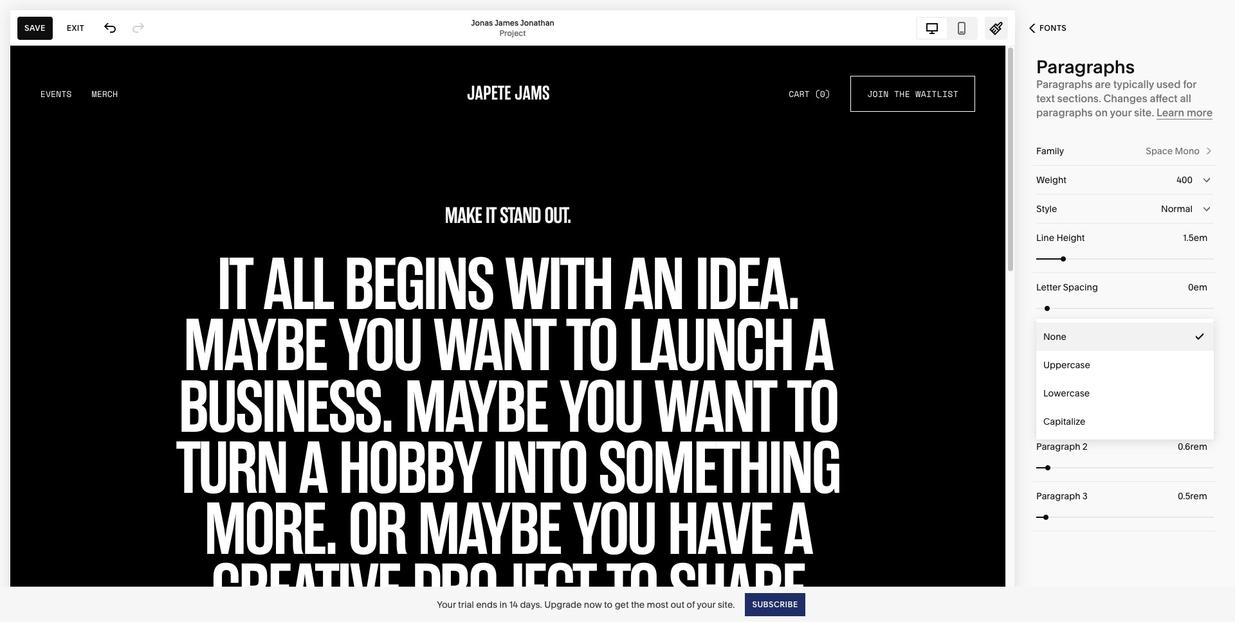 Task type: locate. For each thing, give the bounding box(es) containing it.
paragraph for paragraph 2
[[1036, 441, 1080, 453]]

paragraphs
[[1036, 56, 1135, 78], [1036, 78, 1093, 91]]

get
[[615, 599, 629, 611]]

learn
[[1157, 106, 1184, 119]]

days.
[[520, 599, 542, 611]]

1 vertical spatial site.
[[718, 599, 735, 611]]

are
[[1095, 78, 1111, 91]]

family
[[1036, 145, 1064, 157]]

space
[[1146, 145, 1173, 157]]

paragraph 1
[[1036, 392, 1086, 403]]

letter
[[1036, 282, 1061, 293]]

paragraph
[[1036, 392, 1080, 403], [1036, 441, 1080, 453], [1036, 491, 1080, 502]]

jonathan
[[520, 18, 554, 27]]

james
[[494, 18, 519, 27]]

2 paragraph from the top
[[1036, 441, 1080, 453]]

1 horizontal spatial site.
[[1134, 106, 1154, 119]]

jonas james jonathan project
[[471, 18, 554, 38]]

save button
[[17, 16, 53, 40]]

Line Height range field
[[1036, 245, 1214, 273]]

save
[[24, 23, 45, 32]]

site.
[[1134, 106, 1154, 119], [718, 599, 735, 611]]

paragraph left 3
[[1036, 491, 1080, 502]]

paragraph down size
[[1036, 392, 1080, 403]]

capitalize
[[1043, 416, 1085, 428]]

0 horizontal spatial your
[[697, 599, 716, 611]]

0 vertical spatial paragraph
[[1036, 392, 1080, 403]]

1 paragraphs from the top
[[1036, 56, 1135, 78]]

paragraph down capitalize at bottom right
[[1036, 441, 1080, 453]]

site. down changes
[[1134, 106, 1154, 119]]

upgrade
[[544, 599, 582, 611]]

uppercase
[[1043, 360, 1090, 371]]

3 paragraph from the top
[[1036, 491, 1080, 502]]

changes
[[1104, 92, 1147, 105]]

0 horizontal spatial site.
[[718, 599, 735, 611]]

Letter Spacing range field
[[1036, 294, 1214, 323]]

Letter Spacing text field
[[1188, 280, 1210, 295]]

out
[[671, 599, 684, 611]]

your
[[1110, 106, 1132, 119], [697, 599, 716, 611]]

lowercase
[[1043, 388, 1090, 399]]

none
[[1043, 331, 1067, 343]]

site. right of
[[718, 599, 735, 611]]

for
[[1183, 78, 1196, 91]]

paragraphs are typically used for text sections. changes affect all paragraphs on your site.
[[1036, 78, 1196, 119]]

your inside paragraphs are typically used for text sections. changes affect all paragraphs on your site.
[[1110, 106, 1132, 119]]

list box containing none
[[1036, 323, 1214, 436]]

paragraphs for paragraphs are typically used for text sections. changes affect all paragraphs on your site.
[[1036, 78, 1093, 91]]

paragraphs for paragraphs
[[1036, 56, 1135, 78]]

sections.
[[1057, 92, 1101, 105]]

paragraph 3
[[1036, 491, 1088, 502]]

1
[[1083, 392, 1086, 403]]

paragraphs inside paragraphs are typically used for text sections. changes affect all paragraphs on your site.
[[1036, 78, 1093, 91]]

Line Height text field
[[1183, 231, 1210, 245]]

text transform
[[1036, 331, 1098, 343]]

height
[[1056, 232, 1085, 244]]

1 horizontal spatial your
[[1110, 106, 1132, 119]]

ends
[[476, 599, 497, 611]]

your right of
[[697, 599, 716, 611]]

1 vertical spatial paragraph
[[1036, 441, 1080, 453]]

project
[[500, 28, 526, 38]]

spacing
[[1063, 282, 1098, 293]]

2 vertical spatial paragraph
[[1036, 491, 1080, 502]]

0 vertical spatial site.
[[1134, 106, 1154, 119]]

0 vertical spatial your
[[1110, 106, 1132, 119]]

list box
[[1036, 323, 1214, 436]]

Paragraph 2 text field
[[1178, 440, 1210, 454]]

1 paragraph from the top
[[1036, 392, 1080, 403]]

2 paragraphs from the top
[[1036, 78, 1093, 91]]

tab list
[[917, 18, 976, 38]]

typically
[[1113, 78, 1154, 91]]

exit
[[67, 23, 84, 32]]

your down changes
[[1110, 106, 1132, 119]]

line height
[[1036, 232, 1085, 244]]



Task type: vqa. For each thing, say whether or not it's contained in the screenshot.
Subscribe button
no



Task type: describe. For each thing, give the bounding box(es) containing it.
all
[[1180, 92, 1191, 105]]

Paragraph 3 range field
[[1036, 503, 1214, 532]]

letter spacing
[[1036, 282, 1098, 293]]

more
[[1187, 106, 1213, 119]]

used
[[1156, 78, 1181, 91]]

your
[[437, 599, 456, 611]]

site. inside paragraphs are typically used for text sections. changes affect all paragraphs on your site.
[[1134, 106, 1154, 119]]

fonts button
[[1015, 14, 1081, 42]]

2
[[1083, 441, 1088, 453]]

most
[[647, 599, 668, 611]]

trial
[[458, 599, 474, 611]]

text
[[1036, 92, 1055, 105]]

now
[[584, 599, 602, 611]]

Paragraph 2 range field
[[1036, 454, 1214, 482]]

paragraph for paragraph 3
[[1036, 491, 1080, 502]]

3
[[1083, 491, 1088, 502]]

text
[[1036, 331, 1054, 343]]

of
[[687, 599, 695, 611]]

transform
[[1055, 331, 1098, 343]]

Text Transform field
[[1036, 323, 1214, 351]]

14
[[509, 599, 518, 611]]

size
[[1036, 374, 1051, 381]]

paragraph 2
[[1036, 441, 1088, 453]]

paragraphs
[[1036, 106, 1093, 119]]

to
[[604, 599, 613, 611]]

Paragraph 1 range field
[[1036, 404, 1214, 433]]

fonts
[[1040, 23, 1067, 33]]

1 vertical spatial your
[[697, 599, 716, 611]]

paragraph for paragraph 1
[[1036, 392, 1080, 403]]

on
[[1095, 106, 1108, 119]]

learn more link
[[1157, 106, 1213, 120]]

line
[[1036, 232, 1054, 244]]

the
[[631, 599, 645, 611]]

your trial ends in 14 days. upgrade now to get the most out of your site.
[[437, 599, 735, 611]]

exit button
[[60, 16, 91, 40]]

Paragraph 3 text field
[[1178, 490, 1210, 504]]

space mono
[[1146, 145, 1200, 157]]

mono
[[1175, 145, 1200, 157]]

affect
[[1150, 92, 1178, 105]]

learn more
[[1157, 106, 1213, 119]]

jonas
[[471, 18, 493, 27]]

in
[[499, 599, 507, 611]]



